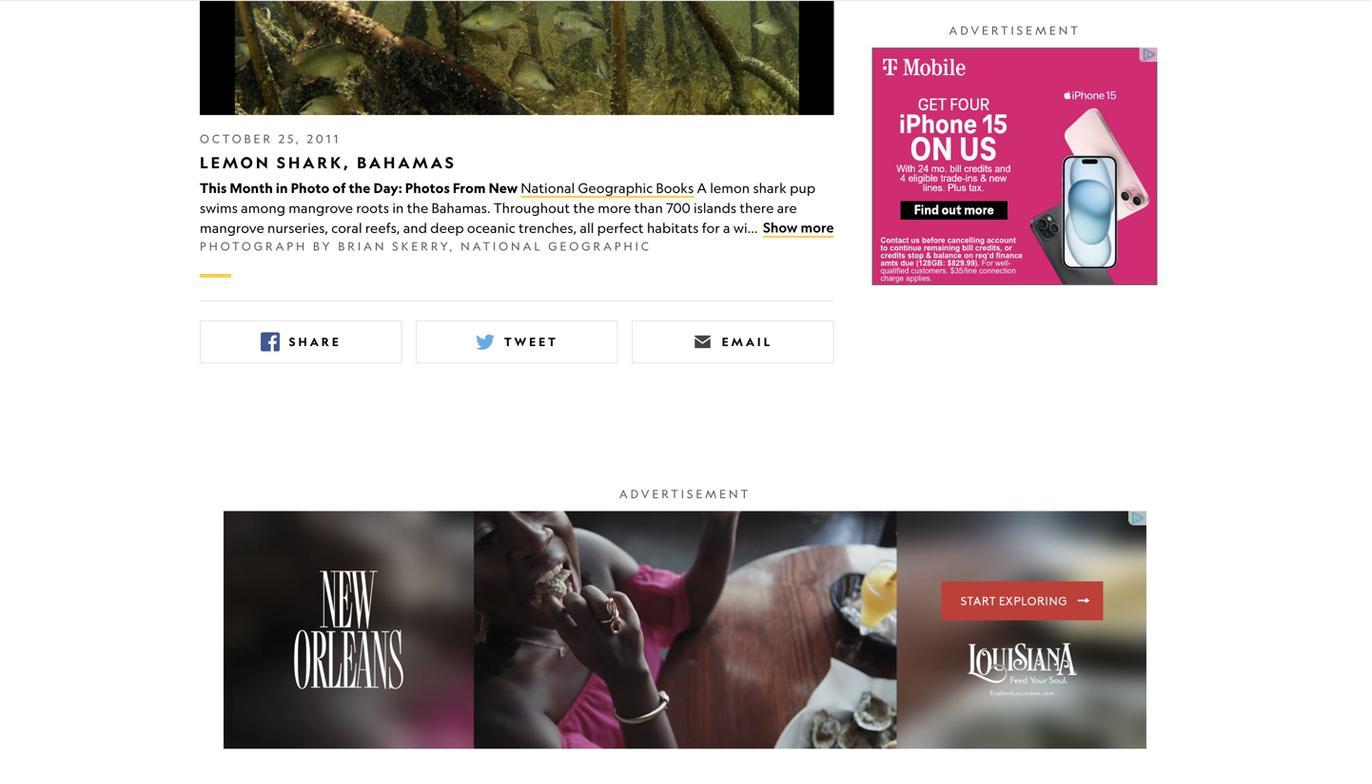 Task type: vqa. For each thing, say whether or not it's contained in the screenshot.
between to the top
no



Task type: locate. For each thing, give the bounding box(es) containing it.
more right show
[[801, 220, 835, 236]]

for
[[702, 220, 720, 236]]

0 vertical spatial mangrove
[[289, 200, 353, 216]]

0 horizontal spatial mangrove
[[200, 220, 264, 236]]

1 horizontal spatial the
[[407, 200, 429, 216]]

more
[[598, 200, 632, 216], [801, 220, 835, 236]]

0 horizontal spatial more
[[598, 200, 632, 216]]

1 vertical spatial national
[[461, 239, 543, 253]]

photograph by brian skerry, national geographic element
[[200, 238, 835, 255]]

among
[[241, 200, 286, 216]]

national down the oceanic
[[461, 239, 543, 253]]

islands
[[694, 200, 737, 216]]

in down "day:"
[[393, 200, 404, 216]]

day:
[[374, 179, 402, 196]]

1 vertical spatial advertisement element
[[224, 512, 1147, 750]]

geographic
[[578, 180, 653, 196], [549, 239, 652, 253]]

national
[[521, 180, 575, 196], [461, 239, 543, 253]]

the right of
[[349, 179, 371, 196]]

from
[[453, 179, 486, 196]]

month
[[230, 179, 273, 196]]

photograph by brian skerry, national geographic
[[200, 239, 652, 253]]

the up all
[[574, 200, 595, 216]]

of
[[333, 179, 346, 196]]

throughout
[[494, 200, 570, 216]]

wi...
[[734, 220, 758, 236]]

0 vertical spatial more
[[598, 200, 632, 216]]

nurseries,
[[268, 220, 328, 236]]

1 horizontal spatial mangrove
[[289, 200, 353, 216]]

bahamas
[[357, 153, 457, 172]]

national inside photograph by brian skerry, national geographic element
[[461, 239, 543, 253]]

the up and
[[407, 200, 429, 216]]

1 vertical spatial mangrove
[[200, 220, 264, 236]]

mangrove
[[289, 200, 353, 216], [200, 220, 264, 236]]

shark
[[753, 180, 787, 196]]

mangrove down swims on the left of the page
[[200, 220, 264, 236]]

in
[[276, 179, 288, 196], [393, 200, 404, 216]]

0 vertical spatial in
[[276, 179, 288, 196]]

share
[[289, 335, 342, 349]]

the
[[349, 179, 371, 196], [407, 200, 429, 216], [574, 200, 595, 216]]

0 vertical spatial advertisement element
[[873, 48, 1158, 286]]

0 vertical spatial geographic
[[578, 180, 653, 196]]

more down national geographic books link
[[598, 200, 632, 216]]

national up throughout
[[521, 180, 575, 196]]

1 horizontal spatial more
[[801, 220, 835, 236]]

brian
[[338, 239, 387, 253]]

1 horizontal spatial in
[[393, 200, 404, 216]]

in up among
[[276, 179, 288, 196]]

0 vertical spatial national
[[521, 180, 575, 196]]

geographic up than
[[578, 180, 653, 196]]

tweet button
[[416, 321, 618, 364]]

email button
[[632, 321, 835, 364]]

books
[[656, 180, 694, 196]]

advertisement element
[[873, 48, 1158, 286], [224, 512, 1147, 750]]

1 vertical spatial more
[[801, 220, 835, 236]]

1 vertical spatial in
[[393, 200, 404, 216]]

this
[[200, 179, 227, 196]]

geographic down all
[[549, 239, 652, 253]]

oceanic
[[467, 220, 516, 236]]

perfect
[[598, 220, 644, 236]]

lemon
[[710, 180, 750, 196]]

mangrove down photo
[[289, 200, 353, 216]]



Task type: describe. For each thing, give the bounding box(es) containing it.
lemon shark swimming near mangroves image
[[235, 0, 800, 115]]

in inside a lemon shark pup swims among mangrove roots in the bahamas. throughout the more than 700 islands there are mangrove nurseries, coral reefs, and deep oceanic trenches, all perfect habitats for a wi...
[[393, 200, 404, 216]]

deep
[[431, 220, 464, 236]]

show more button
[[764, 220, 835, 238]]

shark,
[[277, 153, 351, 172]]

this month in photo of the day:  photos from new national geographic books
[[200, 179, 694, 196]]

show
[[764, 220, 798, 236]]

trenches,
[[519, 220, 577, 236]]

photograph
[[200, 239, 308, 253]]

all
[[580, 220, 594, 236]]

skerry,
[[392, 239, 455, 253]]

new
[[489, 179, 518, 196]]

photos
[[405, 179, 450, 196]]

national inside 'this month in photo of the day:  photos from new national geographic books'
[[521, 180, 575, 196]]

october
[[200, 132, 273, 146]]

than
[[635, 200, 663, 216]]

a
[[724, 220, 731, 236]]

lemon
[[200, 153, 271, 172]]

there
[[740, 200, 774, 216]]

1 vertical spatial geographic
[[549, 239, 652, 253]]

geographic inside 'this month in photo of the day:  photos from new national geographic books'
[[578, 180, 653, 196]]

700
[[667, 200, 691, 216]]

tweet
[[504, 335, 559, 349]]

roots
[[356, 200, 389, 216]]

are
[[777, 200, 798, 216]]

swims
[[200, 200, 238, 216]]

photo
[[291, 179, 330, 196]]

bahamas.
[[432, 200, 491, 216]]

inline gallery element
[[200, 0, 835, 278]]

a lemon shark pup swims among mangrove roots in the bahamas. throughout the more than 700 islands there are mangrove nurseries, coral reefs, and deep oceanic trenches, all perfect habitats for a wi...
[[200, 180, 816, 236]]

share button
[[200, 321, 402, 364]]

25,
[[279, 132, 302, 146]]

habitats
[[647, 220, 699, 236]]

reefs,
[[365, 220, 400, 236]]

october 25, 2011 lemon shark, bahamas
[[200, 132, 457, 172]]

by
[[313, 239, 333, 253]]

2011
[[307, 132, 341, 146]]

more inside show more button
[[801, 220, 835, 236]]

0 horizontal spatial in
[[276, 179, 288, 196]]

national geographic books link
[[521, 180, 694, 198]]

more inside a lemon shark pup swims among mangrove roots in the bahamas. throughout the more than 700 islands there are mangrove nurseries, coral reefs, and deep oceanic trenches, all perfect habitats for a wi...
[[598, 200, 632, 216]]

coral
[[332, 220, 362, 236]]

a
[[697, 180, 707, 196]]

0 horizontal spatial the
[[349, 179, 371, 196]]

and
[[403, 220, 428, 236]]

2 horizontal spatial the
[[574, 200, 595, 216]]

show more
[[764, 220, 835, 236]]

email
[[722, 335, 773, 349]]

pup
[[790, 180, 816, 196]]



